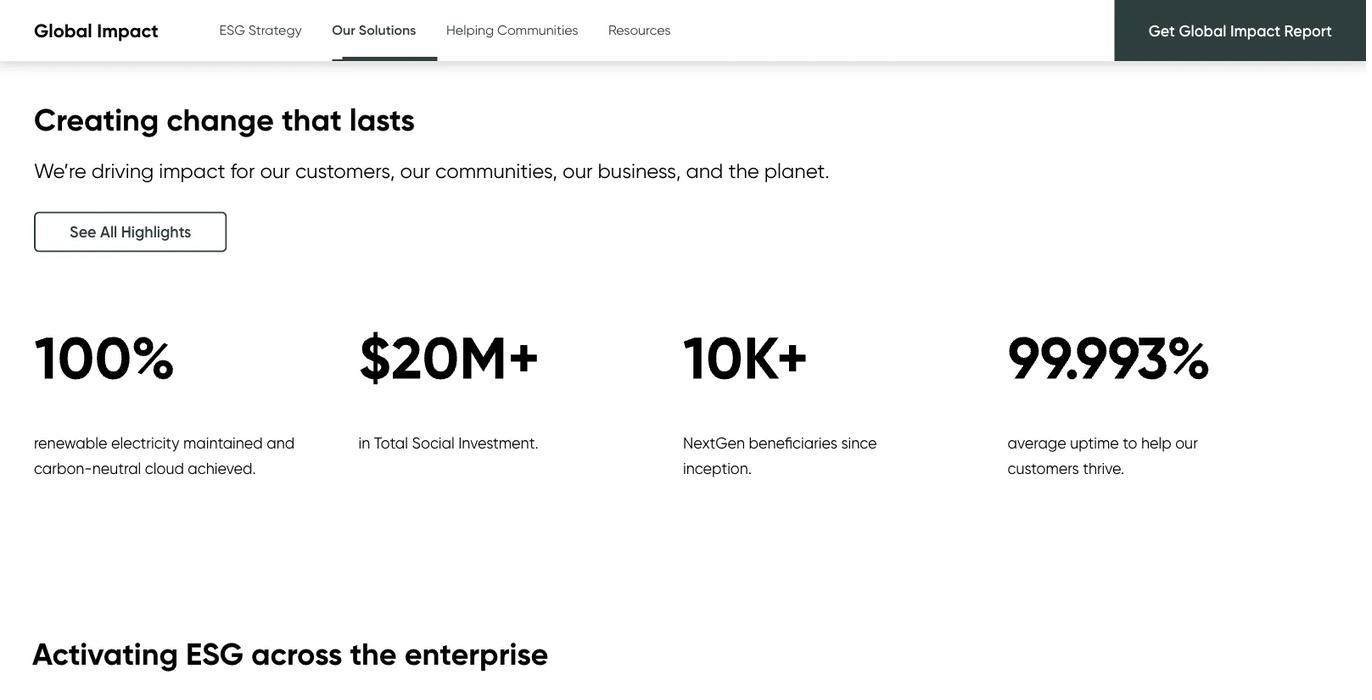 Task type: locate. For each thing, give the bounding box(es) containing it.
our left "business," on the left top of the page
[[563, 159, 593, 184]]

communities,
[[435, 159, 558, 184]]

1 vertical spatial esg
[[186, 636, 244, 674]]

0 vertical spatial the
[[729, 159, 759, 184]]

0 horizontal spatial impact
[[97, 19, 158, 42]]

impact
[[97, 19, 158, 42], [1231, 21, 1281, 40]]

all
[[100, 223, 117, 242]]

our inside the average uptime to help our customers thrive.
[[1176, 434, 1198, 453]]

since
[[841, 434, 877, 453]]

0 horizontal spatial and
[[267, 434, 295, 453]]

social
[[412, 434, 455, 453]]

average uptime to help our customers thrive.
[[1008, 434, 1198, 479]]

electricity
[[111, 434, 179, 453]]

esg left across
[[186, 636, 244, 674]]

inception.
[[683, 460, 752, 479]]

lasts
[[349, 102, 415, 139]]

that
[[282, 102, 342, 139]]

and right maintained
[[267, 434, 295, 453]]

1 vertical spatial and
[[267, 434, 295, 453]]

resources
[[609, 21, 671, 38]]

the right across
[[350, 636, 397, 674]]

solutions
[[359, 21, 416, 38]]

our
[[260, 159, 290, 184], [400, 159, 430, 184], [563, 159, 593, 184], [1176, 434, 1198, 453]]

1 horizontal spatial and
[[686, 159, 723, 184]]

and
[[686, 159, 723, 184], [267, 434, 295, 453]]

renewable electricity maintained and carbon-neutral cloud achieved.
[[34, 434, 295, 479]]

communities
[[497, 21, 578, 38]]

nextgen beneficiaries since inception. link
[[683, 305, 999, 483]]

1 horizontal spatial the
[[729, 159, 759, 184]]

driving
[[91, 159, 154, 184]]

in total social investment.
[[359, 434, 539, 453]]

servicenow has given $20m in total social investment (tsi) image
[[359, 305, 611, 412]]

our right help on the bottom of the page
[[1176, 434, 1198, 453]]

creating change that lasts
[[34, 102, 415, 139]]

planet.
[[765, 159, 830, 184]]

change
[[167, 102, 274, 139]]

the
[[729, 159, 759, 184], [350, 636, 397, 674]]

see all highlights link
[[34, 212, 227, 253]]

esg
[[219, 21, 245, 38], [186, 636, 244, 674]]

global impact
[[34, 19, 158, 42]]

global
[[34, 19, 92, 42], [1179, 21, 1227, 40]]

0 vertical spatial and
[[686, 159, 723, 184]]

uptime
[[1070, 434, 1119, 453]]

business,
[[598, 159, 681, 184]]

esg left strategy
[[219, 21, 245, 38]]

see all highlights
[[70, 223, 191, 242]]

we're driving impact for our customers, our communities, our business, and the planet.
[[34, 159, 830, 184]]

helping
[[446, 21, 494, 38]]

1 vertical spatial the
[[350, 636, 397, 674]]

and right "business," on the left top of the page
[[686, 159, 723, 184]]

get global impact report link
[[1115, 0, 1366, 61]]

across
[[251, 636, 342, 674]]

report
[[1285, 21, 1332, 40]]

the left planet.
[[729, 159, 759, 184]]

and inside renewable electricity maintained and carbon-neutral cloud achieved.
[[267, 434, 295, 453]]

our down lasts at the top of page
[[400, 159, 430, 184]]

renewable
[[34, 434, 107, 453]]

0 horizontal spatial the
[[350, 636, 397, 674]]

achieving our environmental sustainability goals image
[[34, 305, 287, 412]]

nextgen beneficiaries since inception.
[[683, 434, 877, 479]]

impact
[[159, 159, 225, 184]]

average uptime to help our customers thrive. link
[[1008, 305, 1324, 483]]

cloud
[[145, 460, 184, 479]]



Task type: vqa. For each thing, say whether or not it's contained in the screenshot.
average
yes



Task type: describe. For each thing, give the bounding box(es) containing it.
renewable electricity maintained and carbon-neutral cloud achieved. link
[[34, 305, 350, 483]]

strategy
[[249, 21, 302, 38]]

helping communities
[[446, 21, 578, 38]]

average
[[1008, 434, 1067, 453]]

to
[[1123, 434, 1138, 453]]

our solutions link
[[332, 0, 416, 64]]

get global impact report
[[1149, 21, 1332, 40]]

1 horizontal spatial global
[[1179, 21, 1227, 40]]

99.993% average uptime to help our customers thrive image
[[1008, 305, 1261, 412]]

thrive.
[[1083, 460, 1125, 479]]

esg strategy
[[219, 21, 302, 38]]

get
[[1149, 21, 1175, 40]]

resources link
[[609, 0, 671, 59]]

in total social investment. link
[[359, 305, 675, 457]]

carbon-
[[34, 460, 92, 479]]

our solutions
[[332, 21, 416, 38]]

our
[[332, 21, 355, 38]]

activating
[[32, 636, 178, 674]]

nextgen program has now helped 10k+ beneficiaries image
[[683, 305, 936, 412]]

our right for
[[260, 159, 290, 184]]

maintained
[[183, 434, 263, 453]]

we're
[[34, 159, 86, 184]]

neutral
[[92, 460, 141, 479]]

total
[[374, 434, 408, 453]]

0 vertical spatial esg
[[219, 21, 245, 38]]

esg strategy link
[[219, 0, 302, 59]]

activating esg across the enterprise
[[32, 636, 549, 674]]

in
[[359, 434, 370, 453]]

enterprise
[[405, 636, 549, 674]]

customers,
[[295, 159, 395, 184]]

help
[[1141, 434, 1172, 453]]

helping communities link
[[446, 0, 578, 59]]

investment.
[[458, 434, 539, 453]]

nextgen
[[683, 434, 745, 453]]

customers
[[1008, 460, 1079, 479]]

for
[[230, 159, 255, 184]]

creating
[[34, 102, 159, 139]]

1 horizontal spatial impact
[[1231, 21, 1281, 40]]

0 horizontal spatial global
[[34, 19, 92, 42]]

highlights
[[121, 223, 191, 242]]

beneficiaries
[[749, 434, 838, 453]]

see
[[70, 223, 96, 242]]

achieved.
[[188, 460, 256, 479]]



